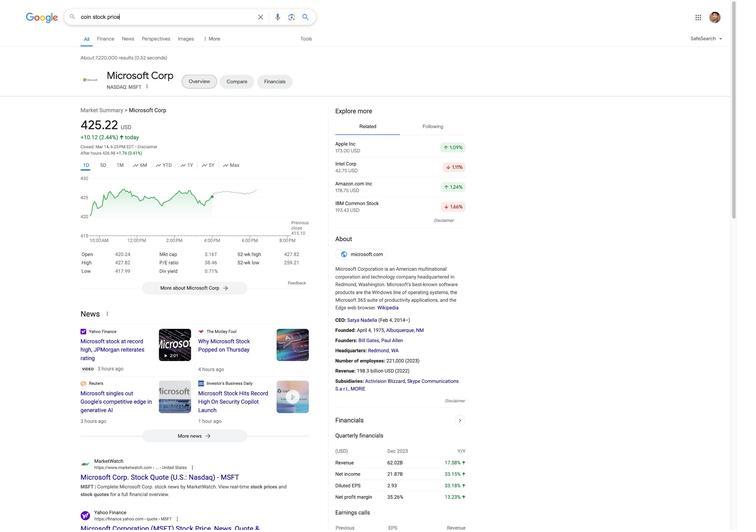 Task type: vqa. For each thing, say whether or not it's contained in the screenshot.
flight
no



Task type: describe. For each thing, give the bounding box(es) containing it.
year to date element
[[156, 162, 172, 169]]

up by 33.18% element
[[445, 483, 466, 489]]

1 horizontal spatial about this result image
[[189, 465, 203, 472]]

up by 17.58% element
[[445, 460, 466, 466]]

1 year element
[[181, 162, 193, 169]]

up by 2.44% element
[[99, 134, 124, 141]]

5 years element
[[202, 162, 215, 169]]

up by 33.15% element
[[445, 472, 466, 478]]

search by image image
[[288, 13, 296, 21]]

2 minutes, 1 second element
[[162, 353, 181, 359]]

6 months element
[[133, 162, 147, 169]]



Task type: locate. For each thing, give the bounding box(es) containing it.
tab list
[[81, 70, 466, 91]]

navigation
[[0, 31, 731, 51]]

None text field
[[94, 465, 187, 472], [152, 466, 187, 471], [143, 517, 172, 522], [94, 465, 187, 472], [152, 466, 187, 471], [143, 517, 172, 522]]

0 vertical spatial about this result image
[[189, 465, 203, 472]]

heading
[[107, 70, 174, 82], [336, 107, 466, 115], [336, 235, 466, 244], [81, 338, 152, 363], [198, 338, 270, 355], [81, 390, 152, 415], [198, 390, 270, 415]]

group
[[81, 160, 309, 173]]

None text field
[[94, 517, 172, 523]]

up by 13.23% element
[[445, 495, 466, 501]]

section
[[328, 105, 466, 531]]

Search text field
[[81, 13, 252, 22]]

google image
[[26, 13, 58, 23]]

None search field
[[0, 9, 316, 25]]

about this result image
[[189, 465, 203, 472], [174, 516, 188, 524]]

search by voice image
[[274, 13, 282, 21]]

0 horizontal spatial about this result image
[[174, 516, 188, 524]]

thumbnail image for microsoft corp image
[[81, 74, 100, 86]]

tab panel
[[336, 138, 466, 217]]

1 vertical spatial about this result image
[[174, 516, 188, 524]]

more options image
[[144, 83, 151, 90], [144, 84, 150, 89]]



